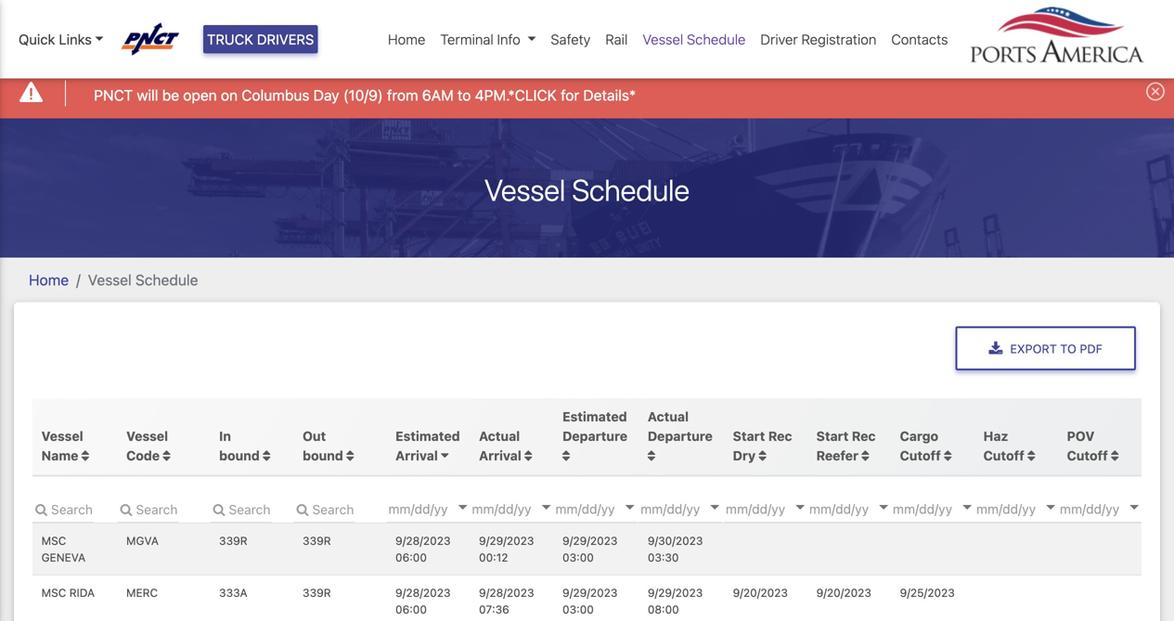 Task type: locate. For each thing, give the bounding box(es) containing it.
actual inside actual arrival
[[479, 429, 520, 444]]

contacts
[[892, 31, 948, 47]]

0 horizontal spatial 9/20/2023
[[733, 587, 788, 600]]

estimated for departure
[[563, 409, 627, 425]]

2 start from the left
[[817, 429, 849, 444]]

vessel name
[[41, 429, 83, 464]]

3 mm/dd/yy field from the left
[[554, 495, 665, 523]]

0 vertical spatial msc
[[41, 534, 66, 547]]

msc left rida
[[41, 587, 66, 600]]

estimated
[[563, 409, 627, 425], [396, 429, 460, 444]]

1 vertical spatial msc
[[41, 587, 66, 600]]

cutoff down pov
[[1067, 448, 1108, 464]]

start inside start rec reefer
[[817, 429, 849, 444]]

cargo
[[900, 429, 939, 444]]

2 mm/dd/yy field from the left
[[470, 495, 582, 523]]

9/28/2023 for 9/28/2023
[[396, 587, 451, 600]]

geneva
[[41, 551, 86, 564]]

0 vertical spatial home
[[388, 31, 426, 47]]

0 vertical spatial estimated
[[563, 409, 627, 425]]

vessel code
[[126, 429, 168, 464]]

home
[[388, 31, 426, 47], [29, 271, 69, 289]]

0 horizontal spatial actual
[[479, 429, 520, 444]]

0 horizontal spatial bound
[[219, 448, 260, 464]]

mm/dd/yy field for open calendar icon
[[387, 495, 498, 523]]

start inside start rec dry
[[733, 429, 765, 444]]

2 9/29/2023 03:00 from the top
[[563, 587, 618, 616]]

06:00 for 00:12
[[396, 551, 427, 564]]

driver
[[761, 31, 798, 47]]

rail link
[[598, 21, 635, 57]]

0 horizontal spatial rec
[[769, 429, 792, 444]]

open calendar image
[[542, 505, 551, 510]]

1 horizontal spatial estimated
[[563, 409, 627, 425]]

339r
[[219, 534, 248, 547], [303, 534, 331, 547], [303, 587, 331, 600]]

home link
[[381, 21, 433, 57], [29, 271, 69, 289]]

quick links link
[[19, 29, 104, 50]]

rec left start rec reefer
[[769, 429, 792, 444]]

1 vertical spatial 03:00
[[563, 603, 594, 616]]

departure left start rec dry
[[648, 429, 713, 444]]

1 horizontal spatial arrival
[[479, 448, 522, 464]]

arrival
[[396, 448, 438, 464], [479, 448, 522, 464]]

mm/dd/yy field
[[387, 495, 498, 523], [470, 495, 582, 523], [554, 495, 665, 523]]

start for reefer
[[817, 429, 849, 444]]

None field
[[32, 495, 94, 523], [117, 495, 179, 523], [210, 495, 272, 523], [294, 495, 355, 523], [32, 495, 94, 523], [117, 495, 179, 523], [210, 495, 272, 523], [294, 495, 355, 523]]

arrival left actual arrival on the left of page
[[396, 448, 438, 464]]

9/29/2023
[[479, 534, 534, 547], [563, 534, 618, 547], [563, 587, 618, 600], [648, 587, 703, 600]]

rec
[[769, 429, 792, 444], [852, 429, 876, 444]]

9/29/2023 right 9/29/2023 00:12
[[563, 534, 618, 547]]

columbus
[[242, 86, 310, 104]]

terminal info link
[[433, 21, 544, 57]]

estimated left actual departure
[[563, 409, 627, 425]]

1 vertical spatial 9/29/2023 03:00
[[563, 587, 618, 616]]

details*
[[583, 86, 636, 104]]

1 horizontal spatial actual
[[648, 409, 689, 425]]

be
[[162, 86, 179, 104]]

mm/dd/yy field right open calendar image
[[554, 495, 665, 523]]

download image
[[989, 342, 1003, 356]]

vessel schedule
[[643, 31, 746, 47], [485, 172, 690, 208], [88, 271, 198, 289]]

pnct will be open on columbus day (10/9) from 6am to 4pm.*click for details* alert
[[0, 68, 1175, 118]]

rida
[[69, 587, 95, 600]]

msc for msc geneva
[[41, 534, 66, 547]]

cutoff
[[900, 448, 941, 464], [984, 448, 1025, 464], [1067, 448, 1108, 464]]

to
[[458, 86, 471, 104]]

departure left actual departure
[[563, 429, 628, 444]]

1 horizontal spatial bound
[[303, 448, 343, 464]]

safety
[[551, 31, 591, 47]]

mm/dd/yy field up 9/29/2023 00:12
[[470, 495, 582, 523]]

1 vertical spatial estimated
[[396, 429, 460, 444]]

1 9/28/2023 06:00 from the top
[[396, 534, 451, 564]]

9/30/2023
[[648, 534, 703, 547]]

9/28/2023 left 9/28/2023 07:36
[[396, 587, 451, 600]]

actual
[[648, 409, 689, 425], [479, 429, 520, 444]]

start rec reefer
[[817, 429, 876, 464]]

0 vertical spatial 9/29/2023 03:00
[[563, 534, 618, 564]]

schedule
[[687, 31, 746, 47], [572, 172, 690, 208], [136, 271, 198, 289]]

cutoff down cargo
[[900, 448, 941, 464]]

1 vertical spatial actual
[[479, 429, 520, 444]]

2 bound from the left
[[303, 448, 343, 464]]

9/28/2023 06:00
[[396, 534, 451, 564], [396, 587, 451, 616]]

day
[[314, 86, 339, 104]]

2 9/28/2023 06:00 from the top
[[396, 587, 451, 616]]

1 vertical spatial 06:00
[[396, 603, 427, 616]]

2 departure from the left
[[648, 429, 713, 444]]

mgva
[[126, 534, 159, 547]]

9/28/2023 06:00 for 9/28/2023
[[396, 587, 451, 616]]

1 horizontal spatial cutoff
[[984, 448, 1025, 464]]

3 cutoff from the left
[[1067, 448, 1108, 464]]

0 horizontal spatial home
[[29, 271, 69, 289]]

code
[[126, 448, 160, 464]]

2 rec from the left
[[852, 429, 876, 444]]

9/28/2023 left 9/29/2023 00:12
[[396, 534, 451, 547]]

msc up geneva
[[41, 534, 66, 547]]

0 horizontal spatial estimated
[[396, 429, 460, 444]]

2 vertical spatial vessel schedule
[[88, 271, 198, 289]]

2 03:00 from the top
[[563, 603, 594, 616]]

0 vertical spatial 9/28/2023 06:00
[[396, 534, 451, 564]]

bound inside out bound
[[303, 448, 343, 464]]

9/28/2023 06:00 left 07:36
[[396, 587, 451, 616]]

arrival inside estimated arrival
[[396, 448, 438, 464]]

start up "reefer"
[[817, 429, 849, 444]]

0 horizontal spatial departure
[[563, 429, 628, 444]]

1 mm/dd/yy field from the left
[[387, 495, 498, 523]]

1 03:00 from the top
[[563, 551, 594, 564]]

1 rec from the left
[[769, 429, 792, 444]]

9/28/2023
[[396, 534, 451, 547], [396, 587, 451, 600], [479, 587, 534, 600]]

estimated inside estimated departure
[[563, 409, 627, 425]]

driver registration link
[[753, 21, 884, 57]]

1 start from the left
[[733, 429, 765, 444]]

0 vertical spatial actual
[[648, 409, 689, 425]]

2 msc from the top
[[41, 587, 66, 600]]

departure
[[563, 429, 628, 444], [648, 429, 713, 444]]

9/20/2023 right 9/29/2023 08:00
[[733, 587, 788, 600]]

registration
[[802, 31, 877, 47]]

actual right estimated departure
[[648, 409, 689, 425]]

2 cutoff from the left
[[984, 448, 1025, 464]]

1 departure from the left
[[563, 429, 628, 444]]

1 horizontal spatial rec
[[852, 429, 876, 444]]

1 horizontal spatial start
[[817, 429, 849, 444]]

1 horizontal spatial 9/20/2023
[[817, 587, 872, 600]]

info
[[497, 31, 521, 47]]

0 vertical spatial schedule
[[687, 31, 746, 47]]

bound for out
[[303, 448, 343, 464]]

2 arrival from the left
[[479, 448, 522, 464]]

departure for estimated
[[563, 429, 628, 444]]

1 06:00 from the top
[[396, 551, 427, 564]]

arrival right estimated arrival
[[479, 448, 522, 464]]

mm/dd/yy field down estimated arrival
[[387, 495, 498, 523]]

actual right estimated arrival
[[479, 429, 520, 444]]

1 9/29/2023 03:00 from the top
[[563, 534, 618, 564]]

rec for start rec reefer
[[852, 429, 876, 444]]

arrival for estimated arrival
[[396, 448, 438, 464]]

estimated arrival
[[396, 429, 460, 464]]

2 horizontal spatial cutoff
[[1067, 448, 1108, 464]]

03:00 right 9/28/2023 07:36
[[563, 603, 594, 616]]

1 horizontal spatial home link
[[381, 21, 433, 57]]

will
[[137, 86, 158, 104]]

0 vertical spatial 03:00
[[563, 551, 594, 564]]

bound down in
[[219, 448, 260, 464]]

06:00
[[396, 551, 427, 564], [396, 603, 427, 616]]

9/29/2023 03:00 for 9/28/2023
[[563, 587, 618, 616]]

vessel
[[643, 31, 684, 47], [485, 172, 566, 208], [88, 271, 132, 289], [41, 429, 83, 444], [126, 429, 168, 444]]

1 vertical spatial home link
[[29, 271, 69, 289]]

haz
[[984, 429, 1009, 444]]

0 horizontal spatial home link
[[29, 271, 69, 289]]

6am
[[422, 86, 454, 104]]

2 06:00 from the top
[[396, 603, 427, 616]]

rec inside start rec reefer
[[852, 429, 876, 444]]

9/29/2023 03:00 for 9/29/2023
[[563, 534, 618, 564]]

actual inside actual departure
[[648, 409, 689, 425]]

9/28/2023 06:00 left 00:12 at the left
[[396, 534, 451, 564]]

pov cutoff
[[1067, 429, 1108, 464]]

0 vertical spatial 06:00
[[396, 551, 427, 564]]

0 horizontal spatial arrival
[[396, 448, 438, 464]]

1 cutoff from the left
[[900, 448, 941, 464]]

9/28/2023 for 9/29/2023
[[396, 534, 451, 547]]

1 horizontal spatial departure
[[648, 429, 713, 444]]

open
[[183, 86, 217, 104]]

msc inside msc geneva
[[41, 534, 66, 547]]

9/29/2023 03:00
[[563, 534, 618, 564], [563, 587, 618, 616]]

bound down out
[[303, 448, 343, 464]]

cutoff down haz
[[984, 448, 1025, 464]]

actual for actual arrival
[[479, 429, 520, 444]]

06:00 left 00:12 at the left
[[396, 551, 427, 564]]

name
[[41, 448, 78, 464]]

9/20/2023 left 9/25/2023
[[817, 587, 872, 600]]

9/20/2023
[[733, 587, 788, 600], [817, 587, 872, 600]]

1 vertical spatial 9/28/2023 06:00
[[396, 587, 451, 616]]

9/28/2023 up 07:36
[[479, 587, 534, 600]]

1 msc from the top
[[41, 534, 66, 547]]

rec for start rec dry
[[769, 429, 792, 444]]

9/29/2023 03:00 left 08:00
[[563, 587, 618, 616]]

9/25/2023
[[900, 587, 955, 600]]

in bound
[[219, 429, 263, 464]]

estimated left actual arrival on the left of page
[[396, 429, 460, 444]]

1 arrival from the left
[[396, 448, 438, 464]]

pov
[[1067, 429, 1095, 444]]

cutoff for haz
[[984, 448, 1025, 464]]

bound
[[219, 448, 260, 464], [303, 448, 343, 464]]

msc
[[41, 534, 66, 547], [41, 587, 66, 600]]

0 horizontal spatial start
[[733, 429, 765, 444]]

rec inside start rec dry
[[769, 429, 792, 444]]

rec up "reefer"
[[852, 429, 876, 444]]

on
[[221, 86, 238, 104]]

out
[[303, 429, 326, 444]]

start up dry
[[733, 429, 765, 444]]

06:00 left 07:36
[[396, 603, 427, 616]]

03:00 right 9/29/2023 00:12
[[563, 551, 594, 564]]

bound inside 'in bound'
[[219, 448, 260, 464]]

9/29/2023 03:00 left 03:30
[[563, 534, 618, 564]]

0 horizontal spatial cutoff
[[900, 448, 941, 464]]

1 bound from the left
[[219, 448, 260, 464]]

start
[[733, 429, 765, 444], [817, 429, 849, 444]]

1 9/20/2023 from the left
[[733, 587, 788, 600]]

03:00
[[563, 551, 594, 564], [563, 603, 594, 616]]



Task type: vqa. For each thing, say whether or not it's contained in the screenshot.


Task type: describe. For each thing, give the bounding box(es) containing it.
terminal info
[[440, 31, 521, 47]]

06:00 for 07:36
[[396, 603, 427, 616]]

departure for actual
[[648, 429, 713, 444]]

in
[[219, 429, 231, 444]]

9/29/2023 up 00:12 at the left
[[479, 534, 534, 547]]

cargo cutoff
[[900, 429, 941, 464]]

links
[[59, 31, 92, 47]]

1 horizontal spatial home
[[388, 31, 426, 47]]

msc rida
[[41, 587, 95, 600]]

9/30/2023 03:30
[[648, 534, 703, 564]]

9/29/2023 right 9/28/2023 07:36
[[563, 587, 618, 600]]

vessel schedule link
[[635, 21, 753, 57]]

truck drivers
[[207, 31, 314, 47]]

safety link
[[544, 21, 598, 57]]

08:00
[[648, 603, 679, 616]]

start rec dry
[[733, 429, 792, 464]]

9/29/2023 up 08:00
[[648, 587, 703, 600]]

actual for actual departure
[[648, 409, 689, 425]]

quick links
[[19, 31, 92, 47]]

2 9/20/2023 from the left
[[817, 587, 872, 600]]

cutoff for pov
[[1067, 448, 1108, 464]]

rail
[[606, 31, 628, 47]]

reefer
[[817, 448, 859, 464]]

pnct
[[94, 86, 133, 104]]

1 vertical spatial vessel schedule
[[485, 172, 690, 208]]

contacts link
[[884, 21, 956, 57]]

truck drivers link
[[203, 25, 318, 53]]

pnct will be open on columbus day (10/9) from 6am to 4pm.*click for details* link
[[94, 84, 636, 106]]

(10/9)
[[343, 86, 383, 104]]

0 vertical spatial home link
[[381, 21, 433, 57]]

mm/dd/yy field for open calendar image
[[470, 495, 582, 523]]

from
[[387, 86, 418, 104]]

msc for msc rida
[[41, 587, 66, 600]]

estimated for arrival
[[396, 429, 460, 444]]

9/28/2023 07:36
[[479, 587, 534, 616]]

dry
[[733, 448, 756, 464]]

pnct will be open on columbus day (10/9) from 6am to 4pm.*click for details*
[[94, 86, 636, 104]]

estimated departure
[[563, 409, 628, 444]]

arrival for actual arrival
[[479, 448, 522, 464]]

haz cutoff
[[984, 429, 1025, 464]]

9/29/2023 00:12
[[479, 534, 534, 564]]

4pm.*click
[[475, 86, 557, 104]]

2 vertical spatial schedule
[[136, 271, 198, 289]]

00:12
[[479, 551, 508, 564]]

actual arrival
[[479, 429, 522, 464]]

close image
[[1147, 82, 1165, 101]]

1 vertical spatial home
[[29, 271, 69, 289]]

339r for 333a
[[303, 587, 331, 600]]

cutoff for cargo
[[900, 448, 941, 464]]

drivers
[[257, 31, 314, 47]]

actual departure
[[648, 409, 713, 444]]

driver registration
[[761, 31, 877, 47]]

merc
[[126, 587, 158, 600]]

start for dry
[[733, 429, 765, 444]]

03:30
[[648, 551, 679, 564]]

03:00 for 9/29/2023 00:12
[[563, 551, 594, 564]]

333a
[[219, 587, 248, 600]]

339r for 339r
[[303, 534, 331, 547]]

03:00 for 9/28/2023 07:36
[[563, 603, 594, 616]]

9/29/2023 08:00
[[648, 587, 703, 616]]

07:36
[[479, 603, 510, 616]]

out bound
[[303, 429, 347, 464]]

9/28/2023 06:00 for 9/29/2023
[[396, 534, 451, 564]]

open calendar image
[[458, 505, 468, 510]]

terminal
[[440, 31, 494, 47]]

0 vertical spatial vessel schedule
[[643, 31, 746, 47]]

for
[[561, 86, 580, 104]]

bound for in
[[219, 448, 260, 464]]

1 vertical spatial schedule
[[572, 172, 690, 208]]

quick
[[19, 31, 55, 47]]

msc geneva
[[41, 534, 86, 564]]

truck
[[207, 31, 253, 47]]



